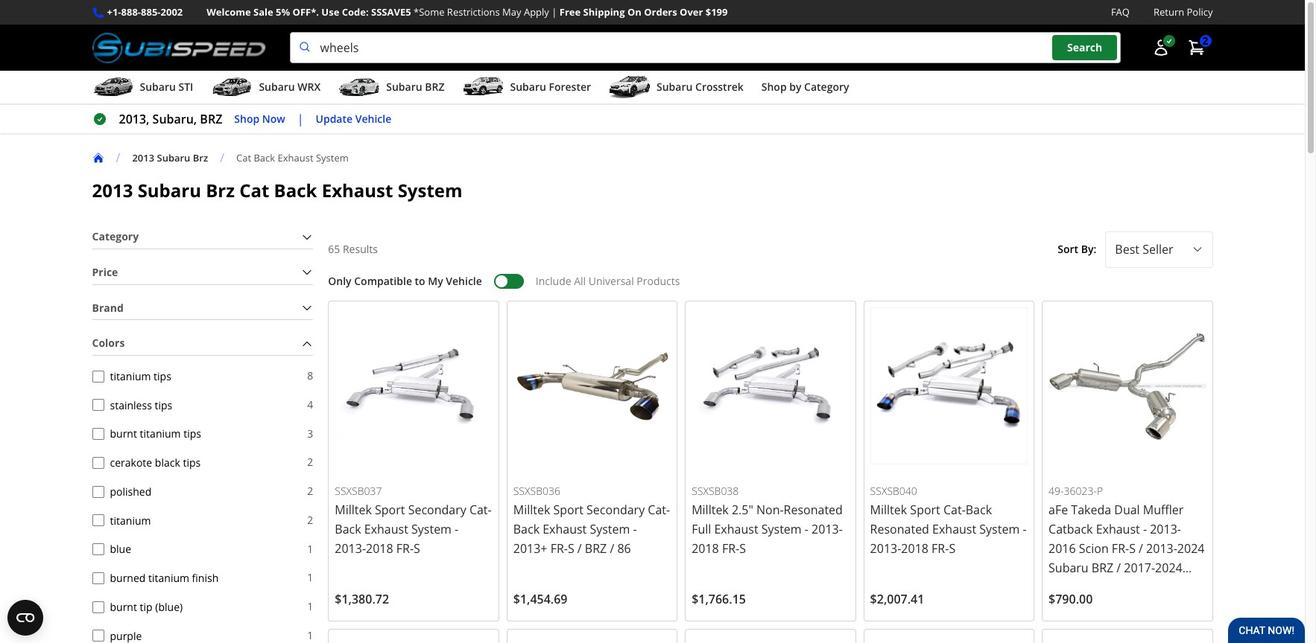 Task type: locate. For each thing, give the bounding box(es) containing it.
brz inside afe takeda dual muffler catback exhaust - 2013- 2016 scion fr-s / 2013-2024 subaru brz / 2017-2024 toyota 86
[[1092, 560, 1114, 577]]

- inside milltek 2.5" non-resonated full exhaust system - 2013- 2018 fr-s
[[805, 522, 809, 538]]

- for milltek 2.5" non-resonated full exhaust system - 2013- 2018 fr-s
[[805, 522, 809, 538]]

titanium down polished
[[110, 514, 151, 528]]

0 horizontal spatial resonated
[[784, 502, 843, 519]]

shop for shop by category
[[761, 80, 787, 94]]

2016
[[1049, 541, 1076, 557]]

system inside 'milltek sport secondary cat- back exhaust system - 2013+ fr-s / brz / 86'
[[590, 522, 630, 538]]

1 for purple
[[307, 629, 313, 643]]

secondary inside 'milltek sport secondary cat- back exhaust system - 2013+ fr-s / brz / 86'
[[587, 502, 645, 519]]

fr- inside milltek sport cat-back resonated exhaust system - 2013-2018 fr-s
[[932, 541, 949, 557]]

1 horizontal spatial secondary
[[587, 502, 645, 519]]

brz
[[425, 80, 445, 94], [200, 111, 222, 128], [585, 541, 607, 557], [1092, 560, 1114, 577]]

shop now link
[[234, 111, 285, 128]]

1
[[307, 542, 313, 556], [307, 571, 313, 585], [307, 600, 313, 614], [307, 629, 313, 643]]

back for milltek sport secondary cat- back exhaust system - 2013-2018 fr-s
[[335, 522, 361, 538]]

brz inside subaru brz dropdown button
[[425, 80, 445, 94]]

1 1 from the top
[[307, 542, 313, 556]]

stainless tips button
[[92, 400, 104, 412]]

2018 inside milltek 2.5" non-resonated full exhaust system - 2013- 2018 fr-s
[[692, 541, 719, 557]]

shop by category
[[761, 80, 849, 94]]

cat back exhaust system link
[[236, 151, 360, 164]]

ssxsb040
[[870, 485, 917, 499]]

subaru for subaru brz
[[386, 80, 422, 94]]

vehicle inside button
[[355, 112, 391, 126]]

titanium tips button
[[92, 371, 104, 383]]

tips up "burnt titanium tips"
[[155, 398, 172, 413]]

2018
[[366, 541, 393, 557], [692, 541, 719, 557], [901, 541, 929, 557]]

3 1 from the top
[[307, 600, 313, 614]]

2 s from the left
[[568, 541, 574, 557]]

5 - from the left
[[1143, 522, 1147, 538]]

4 s from the left
[[949, 541, 956, 557]]

vehicle down 'a subaru brz thumbnail image'
[[355, 112, 391, 126]]

sort
[[1058, 242, 1078, 256]]

resonated
[[784, 502, 843, 519], [870, 522, 929, 538]]

burnt right burnt titanium tips button
[[110, 427, 137, 441]]

sport inside 'milltek sport secondary cat- back exhaust system - 2013+ fr-s / brz / 86'
[[553, 502, 583, 519]]

1 horizontal spatial 86
[[1089, 580, 1103, 596]]

1 burnt from the top
[[110, 427, 137, 441]]

0 horizontal spatial 2018
[[366, 541, 393, 557]]

colors
[[92, 336, 125, 351]]

burnt
[[110, 427, 137, 441], [110, 600, 137, 615]]

tips up cerakote black tips on the left bottom of page
[[183, 427, 201, 441]]

back inside milltek sport secondary cat- back exhaust system - 2013-2018 fr-s
[[335, 522, 361, 538]]

2013- inside milltek sport secondary cat- back exhaust system - 2013-2018 fr-s
[[335, 541, 366, 557]]

now
[[262, 112, 285, 126]]

sale
[[253, 5, 273, 19]]

2 horizontal spatial 2018
[[901, 541, 929, 557]]

1 vertical spatial burnt
[[110, 600, 137, 615]]

0 vertical spatial 2024
[[1177, 541, 1205, 557]]

subaru inside afe takeda dual muffler catback exhaust - 2013- 2016 scion fr-s / 2013-2024 subaru brz / 2017-2024 toyota 86
[[1049, 560, 1089, 577]]

burnt for burnt tip (blue)
[[110, 600, 137, 615]]

4 1 from the top
[[307, 629, 313, 643]]

3 s from the left
[[739, 541, 746, 557]]

burnt titanium tips
[[110, 427, 201, 441]]

titanium up stainless
[[110, 369, 151, 384]]

sport for milltek sport cat-back resonated exhaust system - 2013-2018 fr-s
[[910, 502, 940, 519]]

resonated down ssxsb040 in the bottom of the page
[[870, 522, 929, 538]]

cat- inside milltek sport secondary cat- back exhaust system - 2013-2018 fr-s
[[469, 502, 492, 519]]

8
[[307, 369, 313, 383]]

3 milltek from the left
[[692, 502, 729, 519]]

toyota
[[1049, 580, 1086, 596]]

exhaust inside 'milltek sport secondary cat- back exhaust system - 2013+ fr-s / brz / 86'
[[543, 522, 587, 538]]

1 vertical spatial resonated
[[870, 522, 929, 538]]

1 for burnt tip (blue)
[[307, 600, 313, 614]]

0 horizontal spatial shop
[[234, 112, 260, 126]]

back for milltek sport secondary cat- back exhaust system - 2013+ fr-s / brz / 86
[[513, 522, 540, 538]]

system inside milltek 2.5" non-resonated full exhaust system - 2013- 2018 fr-s
[[761, 522, 802, 538]]

2018 up the $1,380.72 at the left
[[366, 541, 393, 557]]

tips right black
[[183, 456, 201, 470]]

2013, subaru, brz
[[119, 111, 222, 128]]

2013 subaru brz link
[[132, 151, 220, 164], [132, 151, 208, 164]]

1 cat- from the left
[[469, 502, 492, 519]]

non-
[[756, 502, 784, 519]]

to
[[415, 274, 425, 288]]

resonated right 2.5"
[[784, 502, 843, 519]]

0 vertical spatial 86
[[617, 541, 631, 557]]

2013 subaru brz link down '2013, subaru, brz'
[[132, 151, 208, 164]]

tips up stainless tips
[[154, 369, 171, 384]]

system
[[316, 151, 349, 164], [398, 178, 463, 203], [411, 522, 452, 538], [590, 522, 630, 538], [761, 522, 802, 538], [980, 522, 1020, 538]]

system inside milltek sport cat-back resonated exhaust system - 2013-2018 fr-s
[[980, 522, 1020, 538]]

purple button
[[92, 631, 104, 643]]

0 vertical spatial burnt
[[110, 427, 137, 441]]

restrictions
[[447, 5, 500, 19]]

shop for shop now
[[234, 112, 260, 126]]

milltek sport cat-back resonated exhaust system - 2013-2018 fr-s
[[870, 502, 1027, 557]]

milltek down ssxsb037
[[335, 502, 372, 519]]

0 vertical spatial subaru
[[157, 151, 190, 164]]

subaru
[[157, 151, 190, 164], [138, 178, 201, 203]]

all
[[574, 274, 586, 288]]

shop now
[[234, 112, 285, 126]]

*some
[[414, 5, 445, 19]]

subaru brz button
[[339, 74, 445, 104]]

1 vertical spatial subaru
[[138, 178, 201, 203]]

0 horizontal spatial sport
[[375, 502, 405, 519]]

sport for milltek sport secondary cat- back exhaust system - 2013-2018 fr-s
[[375, 502, 405, 519]]

cat-
[[469, 502, 492, 519], [648, 502, 670, 519], [943, 502, 966, 519]]

0 vertical spatial resonated
[[784, 502, 843, 519]]

off*.
[[293, 5, 319, 19]]

1 horizontal spatial shop
[[761, 80, 787, 94]]

vehicle
[[355, 112, 391, 126], [446, 274, 482, 288]]

subaru up toyota
[[1049, 560, 1089, 577]]

shop inside shop now link
[[234, 112, 260, 126]]

back inside 'milltek sport secondary cat- back exhaust system - 2013+ fr-s / brz / 86'
[[513, 522, 540, 538]]

cat- inside 'milltek sport secondary cat- back exhaust system - 2013+ fr-s / brz / 86'
[[648, 502, 670, 519]]

2 sport from the left
[[553, 502, 583, 519]]

include all universal products
[[536, 274, 680, 288]]

burned titanium finish
[[110, 572, 219, 586]]

2 horizontal spatial cat-
[[943, 502, 966, 519]]

shop inside the shop by category dropdown button
[[761, 80, 787, 94]]

tips
[[154, 369, 171, 384], [155, 398, 172, 413], [183, 427, 201, 441], [183, 456, 201, 470]]

subaru left forester
[[510, 80, 546, 94]]

2 secondary from the left
[[587, 502, 645, 519]]

system for milltek sport secondary cat- back exhaust system - 2013-2018 fr-s
[[411, 522, 452, 538]]

1 secondary from the left
[[408, 502, 466, 519]]

my
[[428, 274, 443, 288]]

catback
[[1049, 522, 1093, 538]]

sti
[[178, 80, 193, 94]]

shop left now at top left
[[234, 112, 260, 126]]

0 vertical spatial brz
[[193, 151, 208, 164]]

fr- inside milltek 2.5" non-resonated full exhaust system - 2013- 2018 fr-s
[[722, 541, 739, 557]]

2018 up $2,007.41
[[901, 541, 929, 557]]

-
[[455, 522, 459, 538], [633, 522, 637, 538], [805, 522, 809, 538], [1023, 522, 1027, 538], [1143, 522, 1147, 538]]

secondary inside milltek sport secondary cat- back exhaust system - 2013-2018 fr-s
[[408, 502, 466, 519]]

fr- inside milltek sport secondary cat- back exhaust system - 2013-2018 fr-s
[[396, 541, 414, 557]]

885-
[[141, 5, 161, 19]]

1 horizontal spatial vehicle
[[446, 274, 482, 288]]

2 for titanium
[[307, 513, 313, 528]]

2 for polished
[[307, 485, 313, 499]]

subaru,
[[152, 111, 197, 128]]

1 horizontal spatial 2018
[[692, 541, 719, 557]]

subaru crosstrek button
[[609, 74, 744, 104]]

86 inside 'milltek sport secondary cat- back exhaust system - 2013+ fr-s / brz / 86'
[[617, 541, 631, 557]]

s inside milltek sport secondary cat- back exhaust system - 2013-2018 fr-s
[[414, 541, 420, 557]]

brz
[[193, 151, 208, 164], [206, 178, 235, 203]]

sport down ssxsb037
[[375, 502, 405, 519]]

blue
[[110, 543, 131, 557]]

1 vertical spatial shop
[[234, 112, 260, 126]]

milltek down ssxsb036
[[513, 502, 550, 519]]

secondary for s
[[408, 502, 466, 519]]

brz up 'category' dropdown button in the top of the page
[[206, 178, 235, 203]]

1 fr- from the left
[[396, 541, 414, 557]]

subaru
[[140, 80, 176, 94], [259, 80, 295, 94], [386, 80, 422, 94], [510, 80, 546, 94], [657, 80, 693, 94], [1049, 560, 1089, 577]]

1 2018 from the left
[[366, 541, 393, 557]]

only
[[328, 274, 351, 288]]

4 - from the left
[[1023, 522, 1027, 538]]

resonated inside milltek sport cat-back resonated exhaust system - 2013-2018 fr-s
[[870, 522, 929, 538]]

1 horizontal spatial sport
[[553, 502, 583, 519]]

brz down subaru,
[[193, 151, 208, 164]]

shop
[[761, 80, 787, 94], [234, 112, 260, 126]]

- inside milltek sport cat-back resonated exhaust system - 2013-2018 fr-s
[[1023, 522, 1027, 538]]

2 - from the left
[[633, 522, 637, 538]]

brz right 2013+
[[585, 541, 607, 557]]

0 vertical spatial shop
[[761, 80, 787, 94]]

2018 down full
[[692, 541, 719, 557]]

system inside milltek sport secondary cat- back exhaust system - 2013-2018 fr-s
[[411, 522, 452, 538]]

3 sport from the left
[[910, 502, 940, 519]]

shop left by
[[761, 80, 787, 94]]

3 cat- from the left
[[943, 502, 966, 519]]

subaru for subaru wrx
[[259, 80, 295, 94]]

0 horizontal spatial secondary
[[408, 502, 466, 519]]

2 burnt from the top
[[110, 600, 137, 615]]

2 milltek from the left
[[513, 502, 550, 519]]

1 sport from the left
[[375, 502, 405, 519]]

sport down ssxsb040 in the bottom of the page
[[910, 502, 940, 519]]

sport for milltek sport secondary cat- back exhaust system - 2013+ fr-s / brz / 86
[[553, 502, 583, 519]]

cat down cat back exhaust system
[[239, 178, 269, 203]]

$790.00
[[1049, 592, 1093, 608]]

subaru left sti
[[140, 80, 176, 94]]

- inside 'milltek sport secondary cat- back exhaust system - 2013+ fr-s / brz / 86'
[[633, 522, 637, 538]]

sport down ssxsb036
[[553, 502, 583, 519]]

titanium tips
[[110, 369, 171, 384]]

milltek down ssxsb040 in the bottom of the page
[[870, 502, 907, 519]]

milltek sport cat-back resonated exhaust system - 2013-2018 fr-s image
[[870, 307, 1028, 465]]

subaru inside dropdown button
[[140, 80, 176, 94]]

2 horizontal spatial sport
[[910, 502, 940, 519]]

2013 subaru brz
[[132, 151, 208, 164]]

0 vertical spatial 2013
[[132, 151, 154, 164]]

fr- inside 'milltek sport secondary cat- back exhaust system - 2013+ fr-s / brz / 86'
[[550, 541, 568, 557]]

1 - from the left
[[455, 522, 459, 538]]

s inside milltek 2.5" non-resonated full exhaust system - 2013- 2018 fr-s
[[739, 541, 746, 557]]

1 horizontal spatial cat-
[[648, 502, 670, 519]]

0 horizontal spatial |
[[297, 111, 304, 128]]

cat down shop now link
[[236, 151, 251, 164]]

5 s from the left
[[1129, 541, 1136, 557]]

fr- for back
[[396, 541, 414, 557]]

return policy link
[[1154, 4, 1213, 20]]

1 vertical spatial 86
[[1089, 580, 1103, 596]]

2013- inside milltek 2.5" non-resonated full exhaust system - 2013- 2018 fr-s
[[812, 522, 843, 538]]

2013-
[[812, 522, 843, 538], [1150, 522, 1181, 538], [335, 541, 366, 557], [870, 541, 901, 557], [1146, 541, 1177, 557]]

finish
[[192, 572, 219, 586]]

0 horizontal spatial cat-
[[469, 502, 492, 519]]

milltek for milltek sport secondary cat- back exhaust system - 2013+ fr-s / brz / 86
[[513, 502, 550, 519]]

milltek 2.5" non-resonated full exhaust system - 2013- 2018 fr-s
[[692, 502, 843, 557]]

forester
[[549, 80, 591, 94]]

burnt left 'tip'
[[110, 600, 137, 615]]

2 1 from the top
[[307, 571, 313, 585]]

brand
[[92, 301, 124, 315]]

muffler
[[1143, 502, 1184, 519]]

subaru brz
[[386, 80, 445, 94]]

0 horizontal spatial 86
[[617, 541, 631, 557]]

return policy
[[1154, 5, 1213, 19]]

s inside milltek sport cat-back resonated exhaust system - 2013-2018 fr-s
[[949, 541, 956, 557]]

subaru down subaru,
[[157, 151, 190, 164]]

resonated inside milltek 2.5" non-resonated full exhaust system - 2013- 2018 fr-s
[[784, 502, 843, 519]]

update
[[316, 112, 353, 126]]

2 cat- from the left
[[648, 502, 670, 519]]

2 fr- from the left
[[550, 541, 568, 557]]

exhaust inside milltek 2.5" non-resonated full exhaust system - 2013- 2018 fr-s
[[714, 522, 758, 538]]

0 vertical spatial vehicle
[[355, 112, 391, 126]]

back
[[254, 151, 275, 164], [274, 178, 317, 203], [966, 502, 992, 519], [335, 522, 361, 538], [513, 522, 540, 538]]

subaru right 'a subaru brz thumbnail image'
[[386, 80, 422, 94]]

home image
[[92, 152, 104, 164]]

2018 inside milltek sport cat-back resonated exhaust system - 2013-2018 fr-s
[[901, 541, 929, 557]]

burnt tip (blue)
[[110, 600, 183, 615]]

4 fr- from the left
[[932, 541, 949, 557]]

2 2018 from the left
[[692, 541, 719, 557]]

| right now at top left
[[297, 111, 304, 128]]

brand button
[[92, 297, 313, 320]]

exhaust
[[278, 151, 313, 164], [322, 178, 393, 203], [364, 522, 408, 538], [543, 522, 587, 538], [714, 522, 758, 538], [932, 522, 976, 538], [1096, 522, 1140, 538]]

milltek inside milltek 2.5" non-resonated full exhaust system - 2013- 2018 fr-s
[[692, 502, 729, 519]]

s for full
[[739, 541, 746, 557]]

2013- for milltek sport cat-back resonated exhaust system - 2013-2018 fr-s
[[870, 541, 901, 557]]

exhaust inside afe takeda dual muffler catback exhaust - 2013- 2016 scion fr-s / 2013-2024 subaru brz / 2017-2024 toyota 86
[[1096, 522, 1140, 538]]

3 - from the left
[[805, 522, 809, 538]]

1 vertical spatial brz
[[206, 178, 235, 203]]

65
[[328, 242, 340, 256]]

3 fr- from the left
[[722, 541, 739, 557]]

subaru down 2013 subaru brz
[[138, 178, 201, 203]]

0 horizontal spatial vehicle
[[355, 112, 391, 126]]

titanium up cerakote black tips on the left bottom of page
[[140, 427, 181, 441]]

1 horizontal spatial resonated
[[870, 522, 929, 538]]

milltek inside milltek sport cat-back resonated exhaust system - 2013-2018 fr-s
[[870, 502, 907, 519]]

2013- for milltek sport secondary cat- back exhaust system - 2013-2018 fr-s
[[335, 541, 366, 557]]

1 horizontal spatial |
[[552, 5, 557, 19]]

- inside milltek sport secondary cat- back exhaust system - 2013-2018 fr-s
[[455, 522, 459, 538]]

brz left a subaru forester thumbnail image
[[425, 80, 445, 94]]

sport inside milltek sport cat-back resonated exhaust system - 2013-2018 fr-s
[[910, 502, 940, 519]]

vehicle right my
[[446, 274, 482, 288]]

2024
[[1177, 541, 1205, 557], [1155, 560, 1183, 577]]

free
[[560, 5, 581, 19]]

milltek 2.5" non-resonated full exhaust system - 2013-2018 fr-s image
[[692, 307, 849, 465]]

apply
[[524, 5, 549, 19]]

1 milltek from the left
[[335, 502, 372, 519]]

3 2018 from the left
[[901, 541, 929, 557]]

burnt tip (blue) button
[[92, 602, 104, 614]]

fr- inside afe takeda dual muffler catback exhaust - 2013- 2016 scion fr-s / 2013-2024 subaru brz / 2017-2024 toyota 86
[[1112, 541, 1129, 557]]

s for resonated
[[949, 541, 956, 557]]

system for milltek sport cat-back resonated exhaust system - 2013-2018 fr-s
[[980, 522, 1020, 538]]

5 fr- from the left
[[1112, 541, 1129, 557]]

back inside milltek sport cat-back resonated exhaust system - 2013-2018 fr-s
[[966, 502, 992, 519]]

4 milltek from the left
[[870, 502, 907, 519]]

/
[[116, 150, 120, 166], [220, 150, 224, 166], [577, 541, 582, 557], [610, 541, 614, 557], [1139, 541, 1143, 557], [1117, 560, 1121, 577]]

exhaust for afe takeda dual muffler catback exhaust - 2013- 2016 scion fr-s / 2013-2024 subaru brz / 2017-2024 toyota 86
[[1096, 522, 1140, 538]]

s for catback
[[1129, 541, 1136, 557]]

subaru up now at top left
[[259, 80, 295, 94]]

milltek inside milltek sport secondary cat- back exhaust system - 2013-2018 fr-s
[[335, 502, 372, 519]]

1 vertical spatial vehicle
[[446, 274, 482, 288]]

2013 down home icon
[[92, 178, 133, 203]]

category button
[[92, 226, 313, 249]]

exhaust inside milltek sport cat-back resonated exhaust system - 2013-2018 fr-s
[[932, 522, 976, 538]]

milltek inside 'milltek sport secondary cat- back exhaust system - 2013+ fr-s / brz / 86'
[[513, 502, 550, 519]]

2013 down the 2013,
[[132, 151, 154, 164]]

1 vertical spatial 2013
[[92, 178, 133, 203]]

milltek
[[335, 502, 372, 519], [513, 502, 550, 519], [692, 502, 729, 519], [870, 502, 907, 519]]

1 s from the left
[[414, 541, 420, 557]]

burnt for burnt titanium tips
[[110, 427, 137, 441]]

| left free on the top
[[552, 5, 557, 19]]

brz for 2013 subaru brz cat back exhaust system
[[206, 178, 235, 203]]

subaru left crosstrek
[[657, 80, 693, 94]]

sport inside milltek sport secondary cat- back exhaust system - 2013-2018 fr-s
[[375, 502, 405, 519]]

$199
[[706, 5, 728, 19]]

s inside afe takeda dual muffler catback exhaust - 2013- 2016 scion fr-s / 2013-2024 subaru brz / 2017-2024 toyota 86
[[1129, 541, 1136, 557]]

blue button
[[92, 544, 104, 556]]

exhaust inside milltek sport secondary cat- back exhaust system - 2013-2018 fr-s
[[364, 522, 408, 538]]

2018 inside milltek sport secondary cat- back exhaust system - 2013-2018 fr-s
[[366, 541, 393, 557]]

cerakote black tips button
[[92, 457, 104, 469]]

milltek down ssxsb038 at the bottom right of the page
[[692, 502, 729, 519]]

2013- inside milltek sport cat-back resonated exhaust system - 2013-2018 fr-s
[[870, 541, 901, 557]]

system for milltek 2.5" non-resonated full exhaust system - 2013- 2018 fr-s
[[761, 522, 802, 538]]

brz down scion
[[1092, 560, 1114, 577]]



Task type: describe. For each thing, give the bounding box(es) containing it.
burned titanium finish button
[[92, 573, 104, 585]]

cerakote
[[110, 456, 152, 470]]

2013- for milltek 2.5" non-resonated full exhaust system - 2013- 2018 fr-s
[[812, 522, 843, 538]]

crosstrek
[[695, 80, 744, 94]]

titanium button
[[92, 515, 104, 527]]

button image
[[1152, 39, 1170, 57]]

milltek for milltek 2.5" non-resonated full exhaust system - 2013- 2018 fr-s
[[692, 502, 729, 519]]

code:
[[342, 5, 369, 19]]

search button
[[1052, 35, 1117, 60]]

Select... button
[[1105, 232, 1213, 268]]

subaru forester button
[[462, 74, 591, 104]]

cat back exhaust system
[[236, 151, 349, 164]]

over
[[680, 5, 703, 19]]

subaru for subaru crosstrek
[[657, 80, 693, 94]]

2 for cerakote black tips
[[307, 456, 313, 470]]

scion
[[1079, 541, 1109, 557]]

1 for burned titanium finish
[[307, 571, 313, 585]]

search
[[1067, 41, 1102, 55]]

faq
[[1111, 5, 1130, 19]]

subaru for 2013 subaru brz cat back exhaust system
[[138, 178, 201, 203]]

2018 for back
[[366, 541, 393, 557]]

cerakote black tips
[[110, 456, 201, 470]]

milltek sport secondary cat-back exhaust system - 2013+ fr-s / brz / 86 image
[[513, 307, 671, 465]]

1 vertical spatial |
[[297, 111, 304, 128]]

burnt titanium tips button
[[92, 429, 104, 440]]

exhaust for milltek sport secondary cat- back exhaust system - 2013-2018 fr-s
[[364, 522, 408, 538]]

2018 for full
[[692, 541, 719, 557]]

0 vertical spatial |
[[552, 5, 557, 19]]

welcome sale 5% off*. use code: sssave5
[[207, 5, 411, 19]]

subaru wrx
[[259, 80, 321, 94]]

- for milltek sport cat-back resonated exhaust system - 2013-2018 fr-s
[[1023, 522, 1027, 538]]

products
[[637, 274, 680, 288]]

faq link
[[1111, 4, 1130, 20]]

subaru wrx button
[[211, 74, 321, 104]]

milltek for milltek sport cat-back resonated exhaust system - 2013-2018 fr-s
[[870, 502, 907, 519]]

*some restrictions may apply | free shipping on orders over $199
[[414, 5, 728, 19]]

polished
[[110, 485, 151, 499]]

2 inside button
[[1202, 34, 1208, 48]]

p
[[1097, 485, 1103, 499]]

exhaust for milltek 2.5" non-resonated full exhaust system - 2013- 2018 fr-s
[[714, 522, 758, 538]]

may
[[502, 5, 521, 19]]

exhaust for milltek sport cat-back resonated exhaust system - 2013-2018 fr-s
[[932, 522, 976, 538]]

2017-
[[1124, 560, 1155, 577]]

subaru for subaru forester
[[510, 80, 546, 94]]

cat- for milltek sport secondary cat- back exhaust system - 2013-2018 fr-s
[[469, 502, 492, 519]]

stainless
[[110, 398, 152, 413]]

1 vertical spatial cat
[[239, 178, 269, 203]]

2013 subaru brz cat back exhaust system
[[92, 178, 463, 203]]

2002
[[161, 5, 183, 19]]

wrx
[[298, 80, 321, 94]]

cat- for milltek sport secondary cat- back exhaust system - 2013+ fr-s / brz / 86
[[648, 502, 670, 519]]

subaru forester
[[510, 80, 591, 94]]

4
[[307, 398, 313, 412]]

2013+
[[513, 541, 547, 557]]

subaru for subaru sti
[[140, 80, 176, 94]]

milltek sport secondary cat- back exhaust system - 2013-2018 fr-s
[[335, 502, 492, 557]]

a subaru sti thumbnail image image
[[92, 76, 134, 98]]

2013 subaru brz link down subaru,
[[132, 151, 220, 164]]

(blue)
[[155, 600, 183, 615]]

by:
[[1081, 242, 1097, 256]]

subaru for 2013 subaru brz
[[157, 151, 190, 164]]

2013 for 2013 subaru brz
[[132, 151, 154, 164]]

afe
[[1049, 502, 1068, 519]]

86 inside afe takeda dual muffler catback exhaust - 2013- 2016 scion fr-s / 2013-2024 subaru brz / 2017-2024 toyota 86
[[1089, 580, 1103, 596]]

fr- for resonated
[[932, 541, 949, 557]]

a subaru forester thumbnail image image
[[462, 76, 504, 98]]

$2,007.41
[[870, 592, 924, 608]]

49-
[[1049, 485, 1064, 499]]

fr- for catback
[[1112, 541, 1129, 557]]

milltek sport secondary cat-back exhaust system - 2013-2018 fr-s image
[[335, 307, 492, 465]]

welcome
[[207, 5, 251, 19]]

open widget image
[[7, 601, 43, 636]]

titanium up the (blue) on the bottom
[[148, 572, 189, 586]]

category
[[804, 80, 849, 94]]

subispeed logo image
[[92, 32, 266, 63]]

update vehicle
[[316, 112, 391, 126]]

system for milltek sport secondary cat- back exhaust system - 2013+ fr-s / brz / 86
[[590, 522, 630, 538]]

- for milltek sport secondary cat- back exhaust system - 2013+ fr-s / brz / 86
[[633, 522, 637, 538]]

subaru sti
[[140, 80, 193, 94]]

purple
[[110, 629, 142, 644]]

results
[[343, 242, 378, 256]]

s for back
[[414, 541, 420, 557]]

price
[[92, 265, 118, 279]]

- inside afe takeda dual muffler catback exhaust - 2013- 2016 scion fr-s / 2013-2024 subaru brz / 2017-2024 toyota 86
[[1143, 522, 1147, 538]]

shop by category button
[[761, 74, 849, 104]]

milltek sport secondary cat- back exhaust system - 2013+ fr-s / brz / 86
[[513, 502, 670, 557]]

afe takeda dual muffler catback exhaust - 2013- 2016 scion fr-s / 2013-2024 subaru brz / 2017-2024 toyota 86
[[1049, 502, 1205, 596]]

tip
[[140, 600, 153, 615]]

subaru sti button
[[92, 74, 193, 104]]

sssave5
[[371, 5, 411, 19]]

afe takeda dual muffler catback exhaust - 2013-2016 scion fr-s / 2013-2024 subaru brz / 2017-2024 toyota 86 image
[[1049, 307, 1206, 465]]

shipping
[[583, 5, 625, 19]]

back for 2013 subaru brz cat back exhaust system
[[274, 178, 317, 203]]

full
[[692, 522, 711, 538]]

$1,380.72
[[335, 592, 389, 608]]

1 for blue
[[307, 542, 313, 556]]

2013,
[[119, 111, 149, 128]]

polished button
[[92, 486, 104, 498]]

2018 for resonated
[[901, 541, 929, 557]]

ssxsb038
[[692, 485, 739, 499]]

+1-888-885-2002 link
[[107, 4, 183, 20]]

a subaru crosstrek thumbnail image image
[[609, 76, 651, 98]]

fr- for full
[[722, 541, 739, 557]]

update vehicle button
[[316, 111, 391, 128]]

universal
[[589, 274, 634, 288]]

+1-888-885-2002
[[107, 5, 183, 19]]

by
[[789, 80, 801, 94]]

- for milltek sport secondary cat- back exhaust system - 2013-2018 fr-s
[[455, 522, 459, 538]]

policy
[[1187, 5, 1213, 19]]

1 vertical spatial 2024
[[1155, 560, 1183, 577]]

secondary for /
[[587, 502, 645, 519]]

price button
[[92, 261, 313, 284]]

2013 for 2013 subaru brz cat back exhaust system
[[92, 178, 133, 203]]

a subaru wrx thumbnail image image
[[211, 76, 253, 98]]

$1,766.15
[[692, 592, 746, 608]]

dual
[[1114, 502, 1140, 519]]

a subaru brz thumbnail image image
[[339, 76, 380, 98]]

brz right subaru,
[[200, 111, 222, 128]]

category
[[92, 230, 139, 244]]

brz inside 'milltek sport secondary cat- back exhaust system - 2013+ fr-s / brz / 86'
[[585, 541, 607, 557]]

+1-
[[107, 5, 121, 19]]

exhaust for milltek sport secondary cat- back exhaust system - 2013+ fr-s / brz / 86
[[543, 522, 587, 538]]

search input field
[[290, 32, 1120, 63]]

use
[[321, 5, 339, 19]]

stainless tips
[[110, 398, 172, 413]]

s inside 'milltek sport secondary cat- back exhaust system - 2013+ fr-s / brz / 86'
[[568, 541, 574, 557]]

subaru crosstrek
[[657, 80, 744, 94]]

burned
[[110, 572, 146, 586]]

on
[[627, 5, 642, 19]]

cat- inside milltek sport cat-back resonated exhaust system - 2013-2018 fr-s
[[943, 502, 966, 519]]

select... image
[[1191, 244, 1203, 256]]

49-36023-p
[[1049, 485, 1103, 499]]

include
[[536, 274, 571, 288]]

5%
[[276, 5, 290, 19]]

0 vertical spatial cat
[[236, 151, 251, 164]]

2 button
[[1180, 33, 1213, 63]]

brz for 2013 subaru brz
[[193, 151, 208, 164]]

milltek for milltek sport secondary cat- back exhaust system - 2013-2018 fr-s
[[335, 502, 372, 519]]



Task type: vqa. For each thing, say whether or not it's contained in the screenshot.


